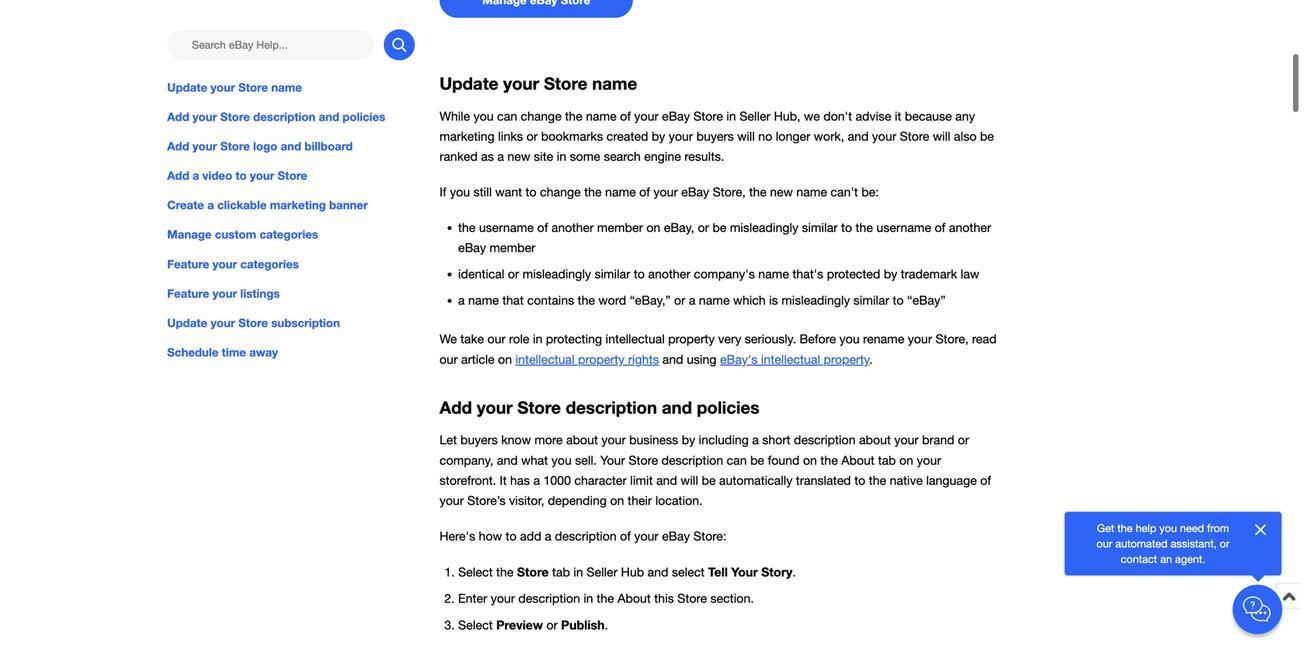 Task type: vqa. For each thing, say whether or not it's contained in the screenshot.
Brand: associated with CHANEL
no



Task type: describe. For each thing, give the bounding box(es) containing it.
your inside we take our role in protecting intellectual property very seriously. before you rename your store, read our article on
[[908, 332, 933, 347]]

article
[[461, 353, 495, 367]]

preview
[[497, 618, 543, 633]]

of down engine
[[640, 185, 650, 200]]

on left their
[[611, 494, 625, 508]]

create a clickable marketing banner link
[[167, 197, 415, 214]]

the left word
[[578, 294, 595, 308]]

automated
[[1116, 538, 1168, 551]]

0 horizontal spatial property
[[578, 353, 625, 367]]

select
[[672, 566, 705, 580]]

2 vertical spatial similar
[[854, 294, 890, 308]]

a down 'identical'
[[458, 294, 465, 308]]

know
[[502, 433, 531, 448]]

the down "some"
[[585, 185, 602, 200]]

store inside the let buyers know more about your business by including a short description about your brand or company, and what you sell. your store description can be found on the about tab on your storefront. it has a 1000 character limit and will be automatically translated to the native language of your store's visitor, depending on their location.
[[629, 454, 659, 468]]

manage custom categories
[[167, 228, 318, 242]]

also
[[955, 129, 977, 144]]

0 horizontal spatial similar
[[595, 267, 631, 282]]

update your store subscription link
[[167, 315, 415, 332]]

a right add
[[545, 530, 552, 544]]

we
[[804, 109, 821, 123]]

manage
[[167, 228, 212, 242]]

add
[[520, 530, 542, 544]]

change inside "while you can change the name of your ebay store in seller hub, we don't advise it because any marketing links or bookmarks created by your buyers will no longer work, and your store will also be ranked as a new site in some search engine results."
[[521, 109, 562, 123]]

and inside "while you can change the name of your ebay store in seller hub, we don't advise it because any marketing links or bookmarks created by your buyers will no longer work, and your store will also be ranked as a new site in some search engine results."
[[848, 129, 869, 144]]

to up "ebay," or
[[634, 267, 645, 282]]

to left add
[[506, 530, 517, 544]]

store up more
[[518, 398, 561, 418]]

store down listings
[[238, 316, 268, 330]]

site
[[534, 150, 554, 164]]

ranked
[[440, 150, 478, 164]]

a right "ebay," or
[[689, 294, 696, 308]]

manage custom categories link
[[167, 226, 415, 243]]

of inside "while you can change the name of your ebay store in seller hub, we don't advise it because any marketing links or bookmarks created by your buyers will no longer work, and your store will also be ranked as a new site in some search engine results."
[[620, 109, 631, 123]]

a right the has
[[534, 474, 540, 488]]

on up the native
[[900, 454, 914, 468]]

bookmarks
[[541, 129, 603, 144]]

which
[[734, 294, 766, 308]]

still
[[474, 185, 492, 200]]

store section.
[[678, 592, 754, 606]]

search
[[604, 150, 641, 164]]

to left the "ebay"
[[893, 294, 904, 308]]

by inside the let buyers know more about your business by including a short description about your brand or company, and what you sell. your store description can be found on the about tab on your storefront. it has a 1000 character limit and will be automatically translated to the native language of your store's visitor, depending on their location.
[[682, 433, 696, 448]]

0 vertical spatial policies
[[343, 110, 386, 124]]

the down still
[[458, 221, 476, 235]]

can't
[[831, 185, 859, 200]]

no
[[759, 129, 773, 144]]

enter
[[458, 592, 488, 606]]

custom
[[215, 228, 257, 242]]

"ebay"
[[908, 294, 946, 308]]

Search eBay Help... text field
[[167, 29, 375, 60]]

time
[[222, 346, 246, 360]]

0 horizontal spatial update your store name
[[167, 81, 302, 94]]

ebay down results.
[[682, 185, 710, 200]]

that's
[[793, 267, 824, 282]]

seller inside select the store tab in seller hub and select tell your story .
[[587, 566, 618, 580]]

ebay,
[[664, 221, 695, 235]]

will inside "while you can change the name of your ebay store in seller hub, we don't advise it because any marketing links or bookmarks created by your buyers will no longer work, and your store will also be ranked as a new site in some search engine results."
[[738, 129, 755, 144]]

will inside the let buyers know more about your business by including a short description about your brand or company, and what you sell. your store description can be found on the about tab on your storefront. it has a 1000 character limit and will be automatically translated to the native language of your store's visitor, depending on their location.
[[681, 474, 699, 488]]

1 horizontal spatial update your store name
[[440, 73, 638, 94]]

read
[[973, 332, 997, 347]]

0 horizontal spatial intellectual
[[516, 353, 575, 367]]

brand
[[923, 433, 955, 448]]

you right if in the top left of the page
[[450, 185, 470, 200]]

we take our role in protecting intellectual property very seriously. before you rename your store, read our article on
[[440, 332, 997, 367]]

add a video to your store link
[[167, 167, 415, 184]]

banner
[[329, 198, 368, 212]]

rename
[[864, 332, 905, 347]]

store up add your store logo and billboard
[[220, 110, 250, 124]]

found
[[768, 454, 800, 468]]

store down add
[[517, 565, 549, 580]]

visitor,
[[509, 494, 545, 508]]

of inside the let buyers know more about your business by including a short description about your brand or company, and what you sell. your store description can be found on the about tab on your storefront. it has a 1000 character limit and will be automatically translated to the native language of your store's visitor, depending on their location.
[[981, 474, 992, 488]]

agent.
[[1176, 553, 1206, 566]]

1000
[[544, 474, 571, 488]]

add for add a video to your store link
[[167, 169, 189, 183]]

the inside select the store tab in seller hub and select tell your story .
[[496, 566, 514, 580]]

ebay's intellectual property link
[[720, 353, 870, 367]]

1 horizontal spatial your
[[732, 565, 758, 580]]

can inside the let buyers know more about your business by including a short description about your brand or company, and what you sell. your store description can be found on the about tab on your storefront. it has a 1000 character limit and will be automatically translated to the native language of your store's visitor, depending on their location.
[[727, 454, 747, 468]]

2 vertical spatial misleadingly
[[782, 294, 851, 308]]

the up the translated
[[821, 454, 838, 468]]

and up "billboard"
[[319, 110, 340, 124]]

the inside "while you can change the name of your ebay store in seller hub, we don't advise it because any marketing links or bookmarks created by your buyers will no longer work, and your store will also be ranked as a new site in some search engine results."
[[565, 109, 583, 123]]

that
[[503, 294, 524, 308]]

get the help you need from our automated assistant, or contact an agent.
[[1097, 522, 1230, 566]]

new inside "while you can change the name of your ebay store in seller hub, we don't advise it because any marketing links or bookmarks created by your buyers will no longer work, and your store will also be ranked as a new site in some search engine results."
[[508, 150, 531, 164]]

select for preview
[[458, 619, 493, 633]]

of up trademark
[[935, 221, 946, 235]]

description down depending
[[555, 530, 617, 544]]

seriously.
[[745, 332, 797, 347]]

a left short
[[753, 433, 759, 448]]

store up add a video to your store
[[220, 139, 250, 153]]

the left the native
[[869, 474, 887, 488]]

store's
[[468, 494, 506, 508]]

or inside "while you can change the name of your ebay store in seller hub, we don't advise it because any marketing links or bookmarks created by your buyers will no longer work, and your store will also be ranked as a new site in some search engine results."
[[527, 129, 538, 144]]

tell
[[709, 565, 728, 580]]

a left video
[[193, 169, 199, 183]]

very
[[719, 332, 742, 347]]

update
[[167, 316, 207, 330]]

links
[[498, 129, 523, 144]]

contains
[[528, 294, 575, 308]]

get
[[1098, 522, 1115, 535]]

longer
[[776, 129, 811, 144]]

translated
[[796, 474, 852, 488]]

ebay inside the username of another member on ebay, or be misleadingly similar to the username of another ebay member
[[458, 241, 486, 255]]

in inside we take our role in protecting intellectual property very seriously. before you rename your store, read our article on
[[533, 332, 543, 347]]

about inside the let buyers know more about your business by including a short description about your brand or company, and what you sell. your store description can be found on the about tab on your storefront. it has a 1000 character limit and will be automatically translated to the native language of your store's visitor, depending on their location.
[[842, 454, 875, 468]]

2 horizontal spatial by
[[884, 267, 898, 282]]

you inside "while you can change the name of your ebay store in seller hub, we don't advise it because any marketing links or bookmarks created by your buyers will no longer work, and your store will also be ranked as a new site in some search engine results."
[[474, 109, 494, 123]]

description up the translated
[[794, 433, 856, 448]]

need
[[1181, 522, 1205, 535]]

add your store logo and billboard link
[[167, 138, 415, 155]]

in up publish in the left bottom of the page
[[584, 592, 594, 606]]

2 horizontal spatial another
[[950, 221, 992, 235]]

this
[[655, 592, 674, 606]]

or inside get the help you need from our automated assistant, or contact an agent.
[[1221, 538, 1230, 551]]

buyers inside the let buyers know more about your business by including a short description about your brand or company, and what you sell. your store description can be found on the about tab on your storefront. it has a 1000 character limit and will be automatically translated to the native language of your store's visitor, depending on their location.
[[461, 433, 498, 448]]

want
[[496, 185, 522, 200]]

feature your categories link
[[167, 256, 415, 273]]

rights
[[628, 353, 659, 367]]

intellectual property rights and using ebay's intellectual property .
[[516, 353, 873, 367]]

store, inside we take our role in protecting intellectual property very seriously. before you rename your store, read our article on
[[936, 332, 969, 347]]

billboard
[[305, 139, 353, 153]]

intellectual for rights
[[762, 353, 821, 367]]

trademark
[[901, 267, 958, 282]]

to right want
[[526, 185, 537, 200]]

a right 'create'
[[207, 198, 214, 212]]

of up select the store tab in seller hub and select tell your story .
[[620, 530, 631, 544]]

how
[[479, 530, 502, 544]]

and up business at the bottom
[[662, 398, 693, 418]]

the down select the store tab in seller hub and select tell your story .
[[597, 592, 614, 606]]

from
[[1208, 522, 1230, 535]]

of down site
[[538, 221, 548, 235]]

advise
[[856, 109, 892, 123]]

store:
[[694, 530, 727, 544]]

tab inside the let buyers know more about your business by including a short description about your brand or company, and what you sell. your store description can be found on the about tab on your storefront. it has a 1000 character limit and will be automatically translated to the native language of your store's visitor, depending on their location.
[[879, 454, 897, 468]]

categories for manage custom categories
[[260, 228, 318, 242]]

1 vertical spatial change
[[540, 185, 581, 200]]

0 horizontal spatial member
[[490, 241, 536, 255]]

feature your listings
[[167, 287, 280, 301]]

and left using
[[663, 353, 684, 367]]

and inside select the store tab in seller hub and select tell your story .
[[648, 566, 669, 580]]

1 horizontal spatial new
[[771, 185, 793, 200]]

select preview or publish .
[[458, 618, 608, 633]]

and up 'it'
[[497, 454, 518, 468]]

schedule time away link
[[167, 344, 415, 361]]

engine
[[645, 150, 681, 164]]

to right video
[[236, 169, 247, 183]]

. inside select preview or publish .
[[605, 619, 608, 633]]

or inside the username of another member on ebay, or be misleadingly similar to the username of another ebay member
[[698, 221, 709, 235]]

to inside the username of another member on ebay, or be misleadingly similar to the username of another ebay member
[[842, 221, 853, 235]]

1 about from the left
[[567, 433, 598, 448]]

description down including
[[662, 454, 724, 468]]

name inside "while you can change the name of your ebay store in seller hub, we don't advise it because any marketing links or bookmarks created by your buyers will no longer work, and your store will also be ranked as a new site in some search engine results."
[[586, 109, 617, 123]]

be up automatically
[[751, 454, 765, 468]]

native
[[890, 474, 923, 488]]

by inside "while you can change the name of your ebay store in seller hub, we don't advise it because any marketing links or bookmarks created by your buyers will no longer work, and your store will also be ranked as a new site in some search engine results."
[[652, 129, 666, 144]]

you inside get the help you need from our automated assistant, or contact an agent.
[[1160, 522, 1178, 535]]

feature for feature your categories
[[167, 257, 209, 271]]

feature for feature your listings
[[167, 287, 209, 301]]

or up that
[[508, 267, 519, 282]]

0 horizontal spatial store,
[[713, 185, 746, 200]]

your inside the let buyers know more about your business by including a short description about your brand or company, and what you sell. your store description can be found on the about tab on your storefront. it has a 1000 character limit and will be automatically translated to the native language of your store's visitor, depending on their location.
[[601, 454, 625, 468]]

store inside "while you can change the name of your ebay store in seller hub, we don't advise it because any marketing links or bookmarks created by your buyers will no longer work, and your store will also be ranked as a new site in some search engine results."
[[694, 109, 723, 123]]

1 horizontal spatial policies
[[697, 398, 760, 418]]

1 horizontal spatial update your
[[440, 73, 540, 94]]

update your store name link
[[167, 79, 415, 96]]

business
[[630, 433, 679, 448]]

help
[[1136, 522, 1157, 535]]



Task type: locate. For each thing, give the bounding box(es) containing it.
another up "ebay," or
[[649, 267, 691, 282]]

tab down here's how to add a description of your ebay store:
[[553, 566, 570, 580]]

select inside select the store tab in seller hub and select tell your story .
[[458, 566, 493, 580]]

"ebay," or
[[630, 294, 686, 308]]

1 horizontal spatial our
[[488, 332, 506, 347]]

1 horizontal spatial tab
[[879, 454, 897, 468]]

our inside get the help you need from our automated assistant, or contact an agent.
[[1097, 538, 1113, 551]]

similar down can't
[[802, 221, 838, 235]]

1 username from the left
[[479, 221, 534, 235]]

on inside the username of another member on ebay, or be misleadingly similar to the username of another ebay member
[[647, 221, 661, 235]]

depending
[[548, 494, 607, 508]]

our left role
[[488, 332, 506, 347]]

property down "protecting"
[[578, 353, 625, 367]]

1 vertical spatial new
[[771, 185, 793, 200]]

0 vertical spatial marketing
[[440, 129, 495, 144]]

0 horizontal spatial our
[[440, 353, 458, 367]]

1 horizontal spatial about
[[842, 454, 875, 468]]

of
[[620, 109, 631, 123], [640, 185, 650, 200], [538, 221, 548, 235], [935, 221, 946, 235], [981, 474, 992, 488], [620, 530, 631, 544]]

0 horizontal spatial new
[[508, 150, 531, 164]]

by right business at the bottom
[[682, 433, 696, 448]]

ebay
[[662, 109, 690, 123], [682, 185, 710, 200], [458, 241, 486, 255], [662, 530, 690, 544]]

0 horizontal spatial can
[[497, 109, 518, 123]]

the up "bookmarks"
[[565, 109, 583, 123]]

2 horizontal spatial similar
[[854, 294, 890, 308]]

create a clickable marketing banner
[[167, 198, 368, 212]]

ebay left store:
[[662, 530, 690, 544]]

add your store logo and billboard
[[167, 139, 353, 153]]

categories for feature your categories
[[240, 257, 299, 271]]

of right language
[[981, 474, 992, 488]]

1 feature from the top
[[167, 257, 209, 271]]

intellectual down role
[[516, 353, 575, 367]]

in right role
[[533, 332, 543, 347]]

0 vertical spatial by
[[652, 129, 666, 144]]

2 horizontal spatial .
[[870, 353, 873, 367]]

because
[[905, 109, 952, 123]]

store
[[544, 73, 588, 94], [238, 81, 268, 94], [694, 109, 723, 123], [220, 110, 250, 124], [220, 139, 250, 153], [278, 169, 308, 183], [238, 316, 268, 330], [518, 398, 561, 418], [629, 454, 659, 468], [517, 565, 549, 580]]

select the store tab in seller hub and select tell your story .
[[458, 565, 796, 580]]

misleadingly up company's
[[730, 221, 799, 235]]

0 horizontal spatial marketing
[[270, 198, 326, 212]]

1 vertical spatial store,
[[936, 332, 969, 347]]

1 horizontal spatial by
[[682, 433, 696, 448]]

add your store description and policies link
[[167, 108, 415, 126]]

1 vertical spatial tab
[[553, 566, 570, 580]]

word
[[599, 294, 627, 308]]

policies up including
[[697, 398, 760, 418]]

select up enter
[[458, 566, 493, 580]]

1 horizontal spatial seller
[[740, 109, 771, 123]]

the username of another member on ebay, or be misleadingly similar to the username of another ebay member
[[458, 221, 992, 255]]

misleadingly inside the username of another member on ebay, or be misleadingly similar to the username of another ebay member
[[730, 221, 799, 235]]

select for the
[[458, 566, 493, 580]]

select down enter
[[458, 619, 493, 633]]

store up "bookmarks"
[[544, 73, 588, 94]]

ebay up engine
[[662, 109, 690, 123]]

0 horizontal spatial .
[[605, 619, 608, 633]]

0 horizontal spatial buyers
[[461, 433, 498, 448]]

by up engine
[[652, 129, 666, 144]]

a
[[498, 150, 504, 164], [193, 169, 199, 183], [207, 198, 214, 212], [458, 294, 465, 308], [689, 294, 696, 308], [753, 433, 759, 448], [534, 474, 540, 488], [545, 530, 552, 544]]

1 vertical spatial feature
[[167, 287, 209, 301]]

don't
[[824, 109, 853, 123]]

clickable
[[217, 198, 267, 212]]

select inside select preview or publish .
[[458, 619, 493, 633]]

add inside add your store description and policies link
[[167, 110, 189, 124]]

add a video to your store
[[167, 169, 308, 183]]

logo
[[253, 139, 278, 153]]

0 horizontal spatial update your
[[167, 81, 235, 94]]

to right the translated
[[855, 474, 866, 488]]

0 vertical spatial member
[[597, 221, 643, 235]]

1 vertical spatial seller
[[587, 566, 618, 580]]

0 horizontal spatial by
[[652, 129, 666, 144]]

on up the translated
[[804, 454, 818, 468]]

0 vertical spatial .
[[870, 353, 873, 367]]

update your
[[440, 73, 540, 94], [167, 81, 235, 94]]

1 vertical spatial your
[[732, 565, 758, 580]]

1 vertical spatial misleadingly
[[523, 267, 592, 282]]

username
[[479, 221, 534, 235], [877, 221, 932, 235]]

2 vertical spatial by
[[682, 433, 696, 448]]

similar up word
[[595, 267, 631, 282]]

1 horizontal spatial member
[[597, 221, 643, 235]]

similar down protected
[[854, 294, 890, 308]]

can
[[497, 109, 518, 123], [727, 454, 747, 468]]

store will
[[900, 129, 951, 144]]

subscription
[[271, 316, 340, 330]]

store down add your store logo and billboard link
[[278, 169, 308, 183]]

store,
[[713, 185, 746, 200], [936, 332, 969, 347]]

or down from
[[1221, 538, 1230, 551]]

if you still want to change the name of your ebay store, the new name can't be:
[[440, 185, 880, 200]]

marketing inside "while you can change the name of your ebay store in seller hub, we don't advise it because any marketing links or bookmarks created by your buyers will no longer work, and your store will also be ranked as a new site in some search engine results."
[[440, 129, 495, 144]]

property inside we take our role in protecting intellectual property very seriously. before you rename your store, read our article on
[[669, 332, 715, 347]]

add inside add your store logo and billboard link
[[167, 139, 189, 153]]

in inside select the store tab in seller hub and select tell your story .
[[574, 566, 584, 580]]

0 horizontal spatial seller
[[587, 566, 618, 580]]

is
[[770, 294, 779, 308]]

add
[[167, 110, 189, 124], [167, 139, 189, 153], [167, 169, 189, 183], [440, 398, 472, 418]]

can up links
[[497, 109, 518, 123]]

contact
[[1121, 553, 1158, 566]]

and up location.
[[657, 474, 678, 488]]

or right ebay,
[[698, 221, 709, 235]]

your up character
[[601, 454, 625, 468]]

our down 'we'
[[440, 353, 458, 367]]

or right "brand" at right bottom
[[958, 433, 970, 448]]

feature down manage
[[167, 257, 209, 271]]

and right logo
[[281, 139, 302, 153]]

be
[[981, 129, 995, 144], [713, 221, 727, 235], [751, 454, 765, 468], [702, 474, 716, 488]]

you up 1000
[[552, 454, 572, 468]]

0 vertical spatial about
[[842, 454, 875, 468]]

0 vertical spatial change
[[521, 109, 562, 123]]

description up business at the bottom
[[566, 398, 658, 418]]

language
[[927, 474, 978, 488]]

policies up "billboard"
[[343, 110, 386, 124]]

on down role
[[498, 353, 512, 367]]

add your store description and policies down intellectual property rights link
[[440, 398, 760, 418]]

0 horizontal spatial about
[[567, 433, 598, 448]]

1 horizontal spatial property
[[669, 332, 715, 347]]

0 vertical spatial categories
[[260, 228, 318, 242]]

0 vertical spatial feature
[[167, 257, 209, 271]]

0 horizontal spatial another
[[552, 221, 594, 235]]

member up 'identical'
[[490, 241, 536, 255]]

2 horizontal spatial intellectual
[[762, 353, 821, 367]]

or inside select preview or publish .
[[547, 619, 558, 633]]

0 horizontal spatial username
[[479, 221, 534, 235]]

1 vertical spatial policies
[[697, 398, 760, 418]]

you inside we take our role in protecting intellectual property very seriously. before you rename your store, read our article on
[[840, 332, 860, 347]]

description inside add your store description and policies link
[[253, 110, 316, 124]]

. inside select the store tab in seller hub and select tell your story .
[[793, 566, 796, 580]]

1 horizontal spatial another
[[649, 267, 691, 282]]

2 vertical spatial our
[[1097, 538, 1113, 551]]

about up sell. in the left of the page
[[567, 433, 598, 448]]

your right tell
[[732, 565, 758, 580]]

will up location.
[[681, 474, 699, 488]]

intellectual for our
[[606, 332, 665, 347]]

in
[[727, 109, 737, 123], [557, 150, 567, 164], [533, 332, 543, 347], [574, 566, 584, 580], [584, 592, 594, 606]]

to inside the let buyers know more about your business by including a short description about your brand or company, and what you sell. your store description can be found on the about tab on your storefront. it has a 1000 character limit and will be automatically translated to the native language of your store's visitor, depending on their location.
[[855, 474, 866, 488]]

change
[[521, 109, 562, 123], [540, 185, 581, 200]]

1 vertical spatial member
[[490, 241, 536, 255]]

be right also
[[981, 129, 995, 144]]

1 horizontal spatial add your store description and policies
[[440, 398, 760, 418]]

location.
[[656, 494, 703, 508]]

intellectual down seriously.
[[762, 353, 821, 367]]

automatically
[[720, 474, 793, 488]]

while you can change the name of your ebay store in seller hub, we don't advise it because any marketing links or bookmarks created by your buyers will no longer work, and your store will also be ranked as a new site in some search engine results.
[[440, 109, 995, 164]]

our
[[488, 332, 506, 347], [440, 353, 458, 367], [1097, 538, 1113, 551]]

store, down results.
[[713, 185, 746, 200]]

0 vertical spatial tab
[[879, 454, 897, 468]]

in down here's how to add a description of your ebay store:
[[574, 566, 584, 580]]

buyers up results.
[[697, 129, 734, 144]]

ebay up 'identical'
[[458, 241, 486, 255]]

0 vertical spatial our
[[488, 332, 506, 347]]

2 vertical spatial .
[[605, 619, 608, 633]]

2 horizontal spatial our
[[1097, 538, 1113, 551]]

2 about from the left
[[860, 433, 891, 448]]

1 vertical spatial select
[[458, 619, 493, 633]]

seller up enter your description in the about this store section.
[[587, 566, 618, 580]]

you inside the let buyers know more about your business by including a short description about your brand or company, and what you sell. your store description can be found on the about tab on your storefront. it has a 1000 character limit and will be automatically translated to the native language of your store's visitor, depending on their location.
[[552, 454, 572, 468]]

on
[[647, 221, 661, 235], [498, 353, 512, 367], [804, 454, 818, 468], [900, 454, 914, 468], [611, 494, 625, 508]]

1 vertical spatial .
[[793, 566, 796, 580]]

categories up listings
[[240, 257, 299, 271]]

or left publish in the left bottom of the page
[[547, 619, 558, 633]]

store up results.
[[694, 109, 723, 123]]

sell.
[[575, 454, 597, 468]]

on inside we take our role in protecting intellectual property very seriously. before you rename your store, read our article on
[[498, 353, 512, 367]]

to
[[236, 169, 247, 183], [526, 185, 537, 200], [842, 221, 853, 235], [634, 267, 645, 282], [893, 294, 904, 308], [855, 474, 866, 488], [506, 530, 517, 544]]

1 horizontal spatial can
[[727, 454, 747, 468]]

marketing down add a video to your store link
[[270, 198, 326, 212]]

another down "some"
[[552, 221, 594, 235]]

you right before on the right bottom
[[840, 332, 860, 347]]

law
[[961, 267, 980, 282]]

can inside "while you can change the name of your ebay store in seller hub, we don't advise it because any marketing links or bookmarks created by your buyers will no longer work, and your store will also be ranked as a new site in some search engine results."
[[497, 109, 518, 123]]

identical
[[458, 267, 505, 282]]

the
[[565, 109, 583, 123], [585, 185, 602, 200], [750, 185, 767, 200], [458, 221, 476, 235], [856, 221, 874, 235], [578, 294, 595, 308], [821, 454, 838, 468], [869, 474, 887, 488], [1118, 522, 1133, 535], [496, 566, 514, 580], [597, 592, 614, 606]]

1 vertical spatial will
[[681, 474, 699, 488]]

new down longer
[[771, 185, 793, 200]]

1 vertical spatial by
[[884, 267, 898, 282]]

0 horizontal spatial add your store description and policies
[[167, 110, 386, 124]]

0 vertical spatial similar
[[802, 221, 838, 235]]

ebay inside "while you can change the name of your ebay store in seller hub, we don't advise it because any marketing links or bookmarks created by your buyers will no longer work, and your store will also be ranked as a new site in some search engine results."
[[662, 109, 690, 123]]

1 vertical spatial add your store description and policies
[[440, 398, 760, 418]]

you right help
[[1160, 522, 1178, 535]]

add your store description and policies
[[167, 110, 386, 124], [440, 398, 760, 418]]

limit
[[631, 474, 653, 488]]

1 horizontal spatial intellectual
[[606, 332, 665, 347]]

0 vertical spatial buyers
[[697, 129, 734, 144]]

1 vertical spatial about
[[618, 592, 651, 606]]

0 vertical spatial misleadingly
[[730, 221, 799, 235]]

2 username from the left
[[877, 221, 932, 235]]

update your inside update your store name link
[[167, 81, 235, 94]]

before
[[800, 332, 837, 347]]

change up links
[[521, 109, 562, 123]]

some
[[570, 150, 601, 164]]

our down get at bottom right
[[1097, 538, 1113, 551]]

the down the no
[[750, 185, 767, 200]]

0 horizontal spatial your
[[601, 454, 625, 468]]

username down want
[[479, 221, 534, 235]]

1 horizontal spatial store,
[[936, 332, 969, 347]]

0 vertical spatial select
[[458, 566, 493, 580]]

add inside add a video to your store link
[[167, 169, 189, 183]]

their
[[628, 494, 652, 508]]

. down enter your description in the about this store section.
[[605, 619, 608, 633]]

username down be:
[[877, 221, 932, 235]]

if
[[440, 185, 447, 200]]

intellectual inside we take our role in protecting intellectual property very seriously. before you rename your store, read our article on
[[606, 332, 665, 347]]

video
[[203, 169, 232, 183]]

property
[[669, 332, 715, 347], [578, 353, 625, 367], [824, 353, 870, 367]]

description up select preview or publish .
[[519, 592, 580, 606]]

as
[[481, 150, 494, 164]]

1 vertical spatial buyers
[[461, 433, 498, 448]]

in left hub,
[[727, 109, 737, 123]]

it
[[895, 109, 902, 123]]

0 horizontal spatial tab
[[553, 566, 570, 580]]

here's how to add a description of your ebay store:
[[440, 530, 727, 544]]

1 select from the top
[[458, 566, 493, 580]]

here's
[[440, 530, 476, 544]]

1 horizontal spatial will
[[738, 129, 755, 144]]

1 horizontal spatial username
[[877, 221, 932, 235]]

a inside "while you can change the name of your ebay store in seller hub, we don't advise it because any marketing links or bookmarks created by your buyers will no longer work, and your store will also be ranked as a new site in some search engine results."
[[498, 150, 504, 164]]

what
[[522, 454, 548, 468]]

similar
[[802, 221, 838, 235], [595, 267, 631, 282], [854, 294, 890, 308]]

store, left read
[[936, 332, 969, 347]]

be:
[[862, 185, 880, 200]]

it
[[500, 474, 507, 488]]

get the help you need from our automated assistant, or contact an agent. tooltip
[[1090, 521, 1237, 568]]

in right site
[[557, 150, 567, 164]]

similar inside the username of another member on ebay, or be misleadingly similar to the username of another ebay member
[[802, 221, 838, 235]]

of up created
[[620, 109, 631, 123]]

let buyers know more about your business by including a short description about your brand or company, and what you sell. your store description can be found on the about tab on your storefront. it has a 1000 character limit and will be automatically translated to the native language of your store's visitor, depending on their location.
[[440, 433, 992, 508]]

be up location.
[[702, 474, 716, 488]]

update your store name up links
[[440, 73, 638, 94]]

about
[[567, 433, 598, 448], [860, 433, 891, 448]]

intellectual property rights link
[[516, 353, 659, 367]]

away
[[249, 346, 278, 360]]

2 feature from the top
[[167, 287, 209, 301]]

identical or misleadingly similar to another company's name that's protected by trademark law
[[458, 267, 980, 282]]

story
[[762, 565, 793, 580]]

let
[[440, 433, 457, 448]]

tab inside select the store tab in seller hub and select tell your story .
[[553, 566, 570, 580]]

store down search ebay help... text box
[[238, 81, 268, 94]]

publish
[[561, 618, 605, 633]]

store up limit
[[629, 454, 659, 468]]

on left ebay,
[[647, 221, 661, 235]]

we
[[440, 332, 457, 347]]

property down before on the right bottom
[[824, 353, 870, 367]]

1 horizontal spatial marketing
[[440, 129, 495, 144]]

tab
[[879, 454, 897, 468], [553, 566, 570, 580]]

0 vertical spatial store,
[[713, 185, 746, 200]]

about up the native
[[860, 433, 891, 448]]

0 vertical spatial seller
[[740, 109, 771, 123]]

the down be:
[[856, 221, 874, 235]]

seller inside "while you can change the name of your ebay store in seller hub, we don't advise it because any marketing links or bookmarks created by your buyers will no longer work, and your store will also be ranked as a new site in some search engine results."
[[740, 109, 771, 123]]

1 horizontal spatial similar
[[802, 221, 838, 235]]

marketing inside create a clickable marketing banner link
[[270, 198, 326, 212]]

2 select from the top
[[458, 619, 493, 633]]

property for ebay's
[[824, 353, 870, 367]]

0 horizontal spatial policies
[[343, 110, 386, 124]]

name
[[593, 73, 638, 94], [271, 81, 302, 94], [586, 109, 617, 123], [605, 185, 636, 200], [797, 185, 828, 200], [759, 267, 790, 282], [469, 294, 499, 308], [699, 294, 730, 308]]

buyers up company,
[[461, 433, 498, 448]]

0 vertical spatial will
[[738, 129, 755, 144]]

update your store name
[[440, 73, 638, 94], [167, 81, 302, 94]]

or inside the let buyers know more about your business by including a short description about your brand or company, and what you sell. your store description can be found on the about tab on your storefront. it has a 1000 character limit and will be automatically translated to the native language of your store's visitor, depending on their location.
[[958, 433, 970, 448]]

be inside the username of another member on ebay, or be misleadingly similar to the username of another ebay member
[[713, 221, 727, 235]]

while
[[440, 109, 470, 123]]

role
[[509, 332, 530, 347]]

the inside get the help you need from our automated assistant, or contact an agent.
[[1118, 522, 1133, 535]]

new
[[508, 150, 531, 164], [771, 185, 793, 200]]

0 vertical spatial add your store description and policies
[[167, 110, 386, 124]]

protected
[[827, 267, 881, 282]]

1 vertical spatial marketing
[[270, 198, 326, 212]]

0 vertical spatial your
[[601, 454, 625, 468]]

2 horizontal spatial property
[[824, 353, 870, 367]]

be inside "while you can change the name of your ebay store in seller hub, we don't advise it because any marketing links or bookmarks created by your buyers will no longer work, and your store will also be ranked as a new site in some search engine results."
[[981, 129, 995, 144]]

buyers inside "while you can change the name of your ebay store in seller hub, we don't advise it because any marketing links or bookmarks created by your buyers will no longer work, and your store will also be ranked as a new site in some search engine results."
[[697, 129, 734, 144]]

0 horizontal spatial about
[[618, 592, 651, 606]]

a right as
[[498, 150, 504, 164]]

property for protecting
[[669, 332, 715, 347]]

1 vertical spatial can
[[727, 454, 747, 468]]

add for add your store description and policies link
[[167, 110, 189, 124]]

1 horizontal spatial .
[[793, 566, 796, 580]]

0 vertical spatial new
[[508, 150, 531, 164]]

1 vertical spatial categories
[[240, 257, 299, 271]]

1 horizontal spatial about
[[860, 433, 891, 448]]

feature your listings link
[[167, 285, 415, 302]]

add for add your store logo and billboard link
[[167, 139, 189, 153]]

1 vertical spatial our
[[440, 353, 458, 367]]

the down how
[[496, 566, 514, 580]]

update your store name down search ebay help... text box
[[167, 81, 302, 94]]

1 vertical spatial similar
[[595, 267, 631, 282]]

0 vertical spatial can
[[497, 109, 518, 123]]



